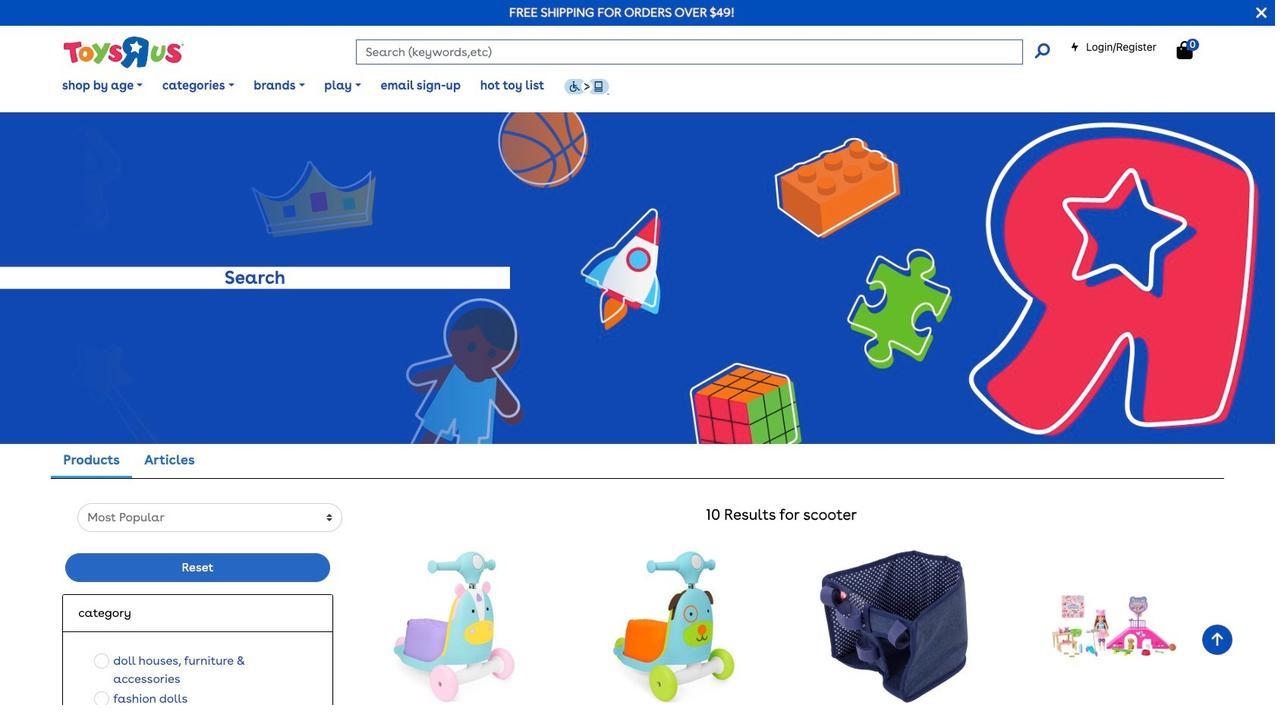 Task type: describe. For each thing, give the bounding box(es) containing it.
category element
[[78, 604, 317, 623]]

close button image
[[1257, 5, 1267, 21]]



Task type: locate. For each thing, give the bounding box(es) containing it.
main content
[[0, 112, 1275, 705]]

tab list
[[51, 444, 207, 478]]

Enter Keyword or Item No. search field
[[356, 39, 1023, 65]]

gotz bike seat blue clouds - for dolls up to 20 in image
[[818, 551, 970, 703]]

menu bar
[[52, 59, 1275, 112]]

shopping bag image
[[1177, 41, 1193, 59]]

barbie chelsea skatepark doll & playset image
[[1052, 551, 1177, 703]]

toys r us image
[[62, 35, 184, 70]]

this icon serves as a link to download the essential accessibility assistive technology app for individuals with physical disabilities. it is featured as part of our commitment to diversity and inclusion. image
[[564, 78, 609, 95]]

skip hop zoo 3-in-1 ride-on dog toy scooter image
[[612, 551, 737, 703]]

None search field
[[356, 39, 1050, 65]]

skip hop zoo 3-in-1 ride-on unicorn toy scooter image
[[392, 551, 517, 703]]



